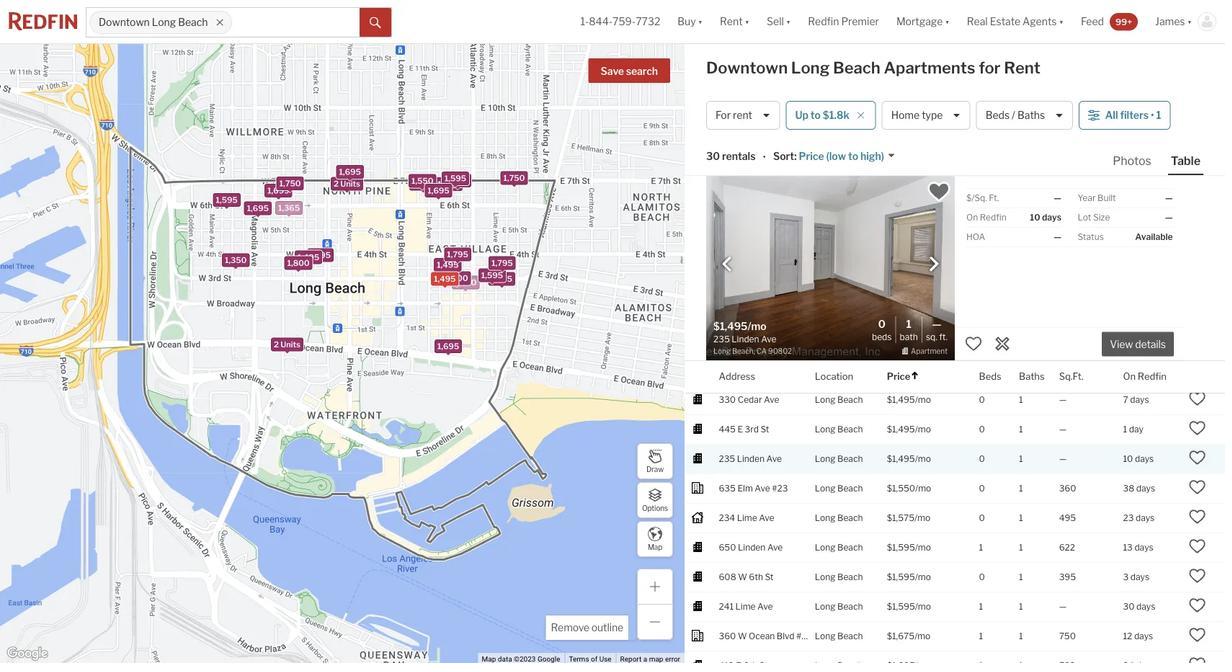 Task type: locate. For each thing, give the bounding box(es) containing it.
$1,400 down $1,365
[[887, 276, 916, 287]]

ft.
[[989, 193, 999, 203], [939, 332, 948, 342]]

3 ▾ from the left
[[786, 15, 791, 28]]

beach for 629 pine ave unit 7
[[837, 306, 863, 316]]

0 horizontal spatial 10
[[1030, 212, 1040, 223]]

0 vertical spatial $1,400 /mo
[[887, 276, 932, 287]]

downtown for downtown long beach apartments for rent
[[706, 58, 788, 77]]

w for 608
[[738, 572, 747, 582]]

0 vertical spatial $1,595 /mo
[[887, 542, 931, 553]]

1 vertical spatial 360
[[719, 631, 736, 641]]

None search field
[[232, 8, 360, 37]]

beds for beds button
[[979, 371, 1001, 382]]

• inside "30 rentals •"
[[763, 151, 766, 163]]

ave right daisy
[[761, 217, 776, 228]]

0 for 530 chestnut ave
[[979, 247, 985, 257]]

favorite this home image
[[1189, 390, 1206, 407], [1189, 538, 1206, 555], [1189, 567, 1206, 584], [1189, 656, 1206, 663]]

2 $1,400 from the top
[[887, 306, 916, 316]]

2 23 from the top
[[1123, 513, 1134, 523]]

unit right atlantic
[[787, 336, 804, 346]]

2 vertical spatial $1,595 /mo
[[887, 601, 931, 612]]

0 horizontal spatial 2 units
[[274, 340, 300, 349]]

$1,495 /mo for 636 linden ave
[[887, 365, 931, 376]]

$1,495 /mo
[[887, 365, 931, 376], [887, 395, 931, 405], [887, 424, 931, 435], [887, 454, 931, 464]]

1 22 from the top
[[1123, 129, 1134, 139]]

• inside all filters • 1 button
[[1151, 109, 1154, 121]]

to right (low
[[848, 150, 858, 162]]

days for 608 w 6th st
[[1131, 572, 1150, 582]]

1 ▾ from the left
[[698, 15, 703, 28]]

1 vertical spatial st
[[765, 572, 774, 582]]

price (low to high)
[[799, 150, 884, 162]]

1 horizontal spatial 2
[[334, 179, 339, 189]]

heading
[[713, 319, 831, 357]]

/mo for 629 pine ave unit 7
[[916, 306, 932, 316]]

ave down sort
[[766, 188, 782, 198]]

1 horizontal spatial 1,595
[[445, 174, 466, 183]]

linden for 650
[[738, 542, 766, 553]]

1 $1,400 /mo from the top
[[887, 276, 932, 287]]

options button
[[637, 482, 673, 518]]

▾ for james ▾
[[1187, 15, 1192, 28]]

6 long beach from the top
[[815, 306, 863, 316]]

30 left rentals
[[706, 150, 720, 162]]

to right up on the right of the page
[[811, 109, 821, 121]]

1 $1,350 /mo from the top
[[887, 188, 931, 198]]

0 vertical spatial $1,350 /mo
[[887, 188, 931, 198]]

23 right built
[[1123, 188, 1134, 198]]

downtown for downtown long beach
[[99, 16, 150, 28]]

335
[[719, 129, 736, 139]]

favorite this home image for 10 days
[[1189, 449, 1206, 466]]

ave right pine
[[757, 306, 773, 316]]

0 horizontal spatial •
[[763, 151, 766, 163]]

all
[[1105, 109, 1118, 121]]

/
[[1012, 109, 1015, 121]]

1,550
[[411, 176, 433, 185]]

14 long beach from the top
[[815, 572, 863, 582]]

1
[[1156, 109, 1161, 121], [1019, 129, 1023, 139], [1019, 188, 1023, 198], [1019, 217, 1023, 228], [1019, 247, 1023, 257], [906, 317, 912, 330], [979, 336, 983, 346], [1019, 365, 1023, 376], [1019, 395, 1023, 405], [1019, 424, 1023, 435], [1123, 424, 1127, 435], [1019, 454, 1023, 464], [1019, 483, 1023, 494], [1019, 513, 1023, 523], [979, 542, 983, 553], [1019, 542, 1023, 553], [1019, 572, 1023, 582], [979, 601, 983, 612], [1019, 601, 1023, 612], [979, 631, 983, 641], [1019, 631, 1023, 641]]

1 vertical spatial unit
[[774, 306, 791, 316]]

google image
[[4, 644, 51, 663]]

22 for $1,195
[[1123, 129, 1134, 139]]

on up 7 days
[[1123, 371, 1136, 382]]

2 horizontal spatial redfin
[[1138, 371, 1167, 382]]

1 horizontal spatial 10
[[1123, 454, 1133, 464]]

$1,595 /mo for 241 lime ave
[[887, 601, 931, 612]]

days for 322 daisy ave
[[1135, 217, 1154, 228]]

$1,350 /mo
[[887, 188, 931, 198], [887, 217, 931, 228]]

redfin down $/sq. ft.
[[980, 212, 1007, 223]]

$1,365
[[887, 247, 915, 257]]

rent inside dropdown button
[[720, 15, 743, 28]]

650 linden ave
[[719, 542, 783, 553]]

360
[[1059, 483, 1076, 494], [719, 631, 736, 641]]

linden right 240
[[737, 276, 765, 287]]

0 vertical spatial lime
[[737, 513, 757, 523]]

$1,575
[[887, 513, 915, 523]]

blvd
[[777, 631, 795, 641]]

4 long beach from the top
[[815, 217, 863, 228]]

3 $1,350 from the top
[[887, 217, 915, 228]]

627
[[719, 188, 735, 198]]

2 23 days from the top
[[1123, 513, 1155, 523]]

st for 608 w 6th st
[[765, 572, 774, 582]]

redfin inside button
[[1138, 371, 1167, 382]]

ave for 234 lime ave
[[759, 513, 774, 523]]

previous button image
[[720, 257, 734, 271]]

linden for 235
[[737, 454, 765, 464]]

1 $1,495 /mo from the top
[[887, 365, 931, 376]]

ave up #23
[[767, 454, 782, 464]]

— inside — sq. ft.
[[932, 317, 942, 330]]

$1,495 for 636 linden ave
[[887, 365, 915, 376]]

4 $1,495 from the top
[[887, 454, 915, 464]]

22 days down filters
[[1123, 129, 1154, 139]]

2 vertical spatial unit
[[787, 336, 804, 346]]

james ▾
[[1155, 15, 1192, 28]]

0 horizontal spatial price
[[799, 150, 824, 162]]

2
[[334, 179, 339, 189], [274, 340, 279, 349]]

$/sq. ft.
[[966, 193, 999, 203]]

10 days up 38 days
[[1123, 454, 1154, 464]]

8 long beach from the top
[[815, 395, 863, 405]]

ft. right $/sq.
[[989, 193, 999, 203]]

real estate agents ▾ link
[[967, 0, 1064, 43]]

$1,400 up '1 bath' at the right
[[887, 306, 916, 316]]

0 vertical spatial baths
[[1018, 109, 1045, 121]]

1 vertical spatial downtown
[[706, 58, 788, 77]]

linden right 636
[[738, 365, 765, 376]]

0 vertical spatial $1,400
[[887, 276, 916, 287]]

0 horizontal spatial 1,750
[[279, 179, 301, 188]]

beds button
[[979, 360, 1001, 393]]

1 favorite this home image from the top
[[1189, 390, 1206, 407]]

241
[[719, 601, 734, 612]]

▾ left sell
[[745, 15, 750, 28]]

lime for 241
[[736, 601, 756, 612]]

sort
[[773, 150, 794, 162]]

elm right the 625 on the right top of the page
[[737, 158, 753, 169]]

1,595 right 1,550
[[445, 174, 466, 183]]

favorite this home image
[[1189, 153, 1206, 171], [965, 335, 982, 352], [1189, 360, 1206, 378], [1189, 419, 1206, 437], [1189, 449, 1206, 466], [1189, 478, 1206, 496], [1189, 508, 1206, 525], [1189, 597, 1206, 614], [1189, 626, 1206, 643]]

#707
[[796, 631, 818, 641]]

on redfin up 7 days
[[1123, 371, 1167, 382]]

rent right for
[[1004, 58, 1041, 77]]

9 long beach from the top
[[815, 424, 863, 435]]

ave for 627 linden ave
[[766, 188, 782, 198]]

3 favorite this home image from the top
[[1189, 567, 1206, 584]]

1 horizontal spatial •
[[1151, 109, 1154, 121]]

2 vertical spatial $1,595
[[887, 601, 915, 612]]

3 days
[[1123, 572, 1150, 582]]

redfin inside button
[[808, 15, 839, 28]]

on redfin
[[966, 212, 1007, 223], [1123, 371, 1167, 382]]

22 days for $1,195
[[1123, 129, 1154, 139]]

long
[[152, 16, 176, 28], [791, 58, 830, 77], [815, 129, 836, 139], [815, 158, 836, 169], [815, 188, 836, 198], [815, 217, 836, 228], [815, 247, 836, 257], [815, 276, 836, 287], [815, 306, 836, 316], [815, 336, 836, 346], [815, 365, 836, 376], [815, 395, 836, 405], [815, 424, 836, 435], [815, 454, 836, 464], [815, 483, 836, 494], [815, 513, 836, 523], [815, 542, 836, 553], [815, 572, 836, 582], [815, 601, 836, 612], [815, 631, 836, 641]]

price button
[[887, 360, 919, 393]]

▾ right buy
[[698, 15, 703, 28]]

ave for 530 chestnut ave
[[777, 247, 792, 257]]

2 ▾ from the left
[[745, 15, 750, 28]]

on up hoa
[[966, 212, 978, 223]]

rent right buy ▾
[[720, 15, 743, 28]]

atlantic
[[737, 336, 768, 346]]

23 for 380
[[1123, 188, 1134, 198]]

1 vertical spatial $1,400 /mo
[[887, 306, 932, 316]]

3
[[1123, 572, 1129, 582]]

$1,595 /mo for 608 w 6th st
[[887, 572, 931, 582]]

0 horizontal spatial 10 days
[[1030, 212, 1062, 223]]

0 horizontal spatial 1,350
[[225, 255, 247, 265]]

0 vertical spatial 22 days
[[1123, 129, 1154, 139]]

1,495 left 1,575
[[434, 274, 456, 284]]

james
[[1155, 15, 1185, 28]]

10 left 'lot'
[[1030, 212, 1040, 223]]

long beach for 530 chestnut ave
[[815, 247, 863, 257]]

1,795
[[447, 250, 468, 259], [492, 258, 513, 268]]

37 days
[[1123, 336, 1155, 346]]

1 vertical spatial 30
[[1123, 601, 1135, 612]]

0 horizontal spatial e
[[738, 424, 743, 435]]

photos button
[[1110, 153, 1168, 174]]

0 vertical spatial st
[[761, 424, 769, 435]]

on redfin down $/sq. ft.
[[966, 212, 1007, 223]]

beds down the x-out this home image
[[979, 371, 1001, 382]]

• for 30 rentals •
[[763, 151, 766, 163]]

beds left 'bath'
[[872, 332, 892, 342]]

$1,595
[[887, 542, 915, 553], [887, 572, 915, 582], [887, 601, 915, 612]]

beach for 445 e 3rd st
[[837, 424, 863, 435]]

1 vertical spatial $1,400
[[887, 306, 916, 316]]

0 horizontal spatial 30
[[706, 150, 720, 162]]

ave left #23
[[755, 483, 770, 494]]

2 22 from the top
[[1123, 158, 1134, 169]]

322
[[719, 217, 735, 228]]

7 up 225 atlantic ave unit e long beach at the bottom right of the page
[[793, 306, 798, 316]]

10 days down 380 at the top of the page
[[1030, 212, 1062, 223]]

1,795 up 1,575
[[492, 258, 513, 268]]

2 $1,595 from the top
[[887, 572, 915, 582]]

0 vertical spatial 22
[[1123, 129, 1134, 139]]

photo of 235 linden ave, long beach, ca 90802 image
[[706, 176, 955, 360]]

1 vertical spatial e
[[738, 424, 743, 435]]

redfin
[[808, 15, 839, 28], [980, 212, 1007, 223], [1138, 371, 1167, 382]]

3 $1,495 /mo from the top
[[887, 424, 931, 435]]

2 22 days from the top
[[1123, 158, 1154, 169]]

estate
[[990, 15, 1021, 28]]

on redfin button
[[1123, 360, 1167, 393]]

details
[[1135, 338, 1166, 350]]

0 horizontal spatial ft.
[[939, 332, 948, 342]]

ave left c
[[767, 276, 782, 287]]

beach for 635 elm ave #23
[[837, 483, 863, 494]]

ave right pacific
[[767, 129, 782, 139]]

baths inside beds / baths button
[[1018, 109, 1045, 121]]

/mo for 330 cedar ave
[[915, 395, 931, 405]]

ave for 629 pine ave unit 7
[[757, 306, 773, 316]]

long beach
[[815, 129, 863, 139], [815, 158, 863, 169], [815, 188, 863, 198], [815, 217, 863, 228], [815, 247, 863, 257], [815, 306, 863, 316], [815, 365, 863, 376], [815, 395, 863, 405], [815, 424, 863, 435], [815, 454, 863, 464], [815, 483, 863, 494], [815, 513, 863, 523], [815, 542, 863, 553], [815, 572, 863, 582], [815, 601, 863, 612]]

long for 608 w 6th st
[[815, 572, 836, 582]]

22 days for $1,350
[[1123, 158, 1154, 169]]

650
[[719, 542, 736, 553]]

unit for e
[[787, 336, 804, 346]]

1 $1,400 from the top
[[887, 276, 916, 287]]

ave for 335 pacific ave
[[767, 129, 782, 139]]

1 23 from the top
[[1123, 188, 1134, 198]]

2 vertical spatial $1,350
[[887, 217, 915, 228]]

$1,550 /mo
[[887, 483, 931, 494]]

2 $1,495 from the top
[[887, 395, 915, 405]]

2 $1,495 /mo from the top
[[887, 395, 931, 405]]

linden right 235
[[737, 454, 765, 464]]

0 for 235 linden ave
[[979, 454, 985, 464]]

4 $1,495 /mo from the top
[[887, 454, 931, 464]]

redfin left premier
[[808, 15, 839, 28]]

sort :
[[773, 150, 797, 162]]

baths right /
[[1018, 109, 1045, 121]]

10 up 38
[[1123, 454, 1133, 464]]

w left ocean
[[738, 631, 747, 641]]

$1,400 /mo down $1,365 /mo
[[887, 276, 932, 287]]

$1,350 left favorite button image at the top right
[[887, 188, 915, 198]]

ave down #23
[[759, 513, 774, 523]]

2 $1,595 /mo from the top
[[887, 572, 931, 582]]

0 beds
[[872, 317, 892, 342]]

days for 627 linden ave
[[1136, 188, 1155, 198]]

2 $1,400 /mo from the top
[[887, 306, 932, 316]]

360 up the 495
[[1059, 483, 1076, 494]]

22 down all filters • 1 button
[[1123, 158, 1134, 169]]

baths left 'sq.ft.'
[[1019, 371, 1045, 382]]

1-844-759-7732 link
[[580, 15, 660, 28]]

/mo for 608 w 6th st
[[915, 572, 931, 582]]

1 vertical spatial $1,350
[[887, 188, 915, 198]]

1 horizontal spatial 360
[[1059, 483, 1076, 494]]

0 vertical spatial w
[[738, 572, 747, 582]]

$1,350 up $1,365
[[887, 217, 915, 228]]

15 long beach from the top
[[815, 601, 863, 612]]

2 favorite this home image from the top
[[1189, 538, 1206, 555]]

0 vertical spatial on
[[966, 212, 978, 223]]

/mo for 636 linden ave
[[915, 365, 931, 376]]

w for 360
[[738, 631, 747, 641]]

22 down all filters • 1
[[1123, 129, 1134, 139]]

2 long beach from the top
[[815, 158, 863, 169]]

1 vertical spatial $1,595 /mo
[[887, 572, 931, 582]]

23 down 38
[[1123, 513, 1134, 523]]

22 for $1,350
[[1123, 158, 1134, 169]]

$1,350 for 322 daisy ave
[[887, 217, 915, 228]]

mortgage
[[896, 15, 943, 28]]

▾ right agents
[[1059, 15, 1064, 28]]

1 23 days from the top
[[1123, 188, 1155, 198]]

7 long beach from the top
[[815, 365, 863, 376]]

2 $1,350 from the top
[[887, 188, 915, 198]]

22 days left table button in the right of the page
[[1123, 158, 1154, 169]]

—
[[1059, 129, 1067, 139], [1054, 193, 1062, 203], [1165, 193, 1173, 203], [1165, 212, 1173, 223], [1059, 217, 1067, 228], [1054, 232, 1062, 242], [932, 317, 942, 330], [1059, 365, 1067, 376], [1059, 395, 1067, 405], [1059, 424, 1067, 435], [1059, 454, 1067, 464], [1059, 601, 1067, 612]]

linden for 627
[[737, 188, 764, 198]]

1 horizontal spatial downtown
[[706, 58, 788, 77]]

0 vertical spatial on redfin
[[966, 212, 1007, 223]]

lime right '241'
[[736, 601, 756, 612]]

30 up 12
[[1123, 601, 1135, 612]]

1 vertical spatial w
[[738, 631, 747, 641]]

e
[[806, 336, 811, 346], [738, 424, 743, 435]]

ave right cedar
[[764, 395, 779, 405]]

1 horizontal spatial 1,350
[[412, 179, 434, 188]]

rent
[[733, 109, 752, 121]]

13 long beach from the top
[[815, 542, 863, 553]]

0 vertical spatial to
[[811, 109, 821, 121]]

c
[[803, 276, 809, 287]]

0 horizontal spatial redfin
[[808, 15, 839, 28]]

remove downtown long beach image
[[215, 18, 224, 27]]

11 long beach from the top
[[815, 483, 863, 494]]

buy ▾
[[678, 15, 703, 28]]

1 vertical spatial 23 days
[[1123, 513, 1155, 523]]

225 atlantic ave unit e long beach
[[719, 336, 863, 346]]

redfin right 39
[[1138, 371, 1167, 382]]

1 vertical spatial on redfin
[[1123, 371, 1167, 382]]

beach for 650 linden ave
[[837, 542, 863, 553]]

1 horizontal spatial units
[[340, 179, 360, 189]]

1 vertical spatial 22 days
[[1123, 158, 1154, 169]]

ave right chestnut
[[777, 247, 792, 257]]

ave for 240 linden ave unit c long beach
[[767, 276, 782, 287]]

7 down 39
[[1123, 395, 1128, 405]]

0 vertical spatial $1,350
[[887, 158, 915, 169]]

sell ▾
[[767, 15, 791, 28]]

1 $1,595 /mo from the top
[[887, 542, 931, 553]]

favorite button image
[[927, 179, 951, 204]]

$1,365 /mo
[[887, 247, 931, 257]]

23 for 495
[[1123, 513, 1134, 523]]

sell ▾ button
[[758, 0, 799, 43]]

pine
[[737, 306, 755, 316]]

1 horizontal spatial 2 units
[[334, 179, 360, 189]]

10 long beach from the top
[[815, 454, 863, 464]]

3 $1,595 /mo from the top
[[887, 601, 931, 612]]

ave for 241 lime ave
[[757, 601, 773, 612]]

1 vertical spatial 23
[[1123, 513, 1134, 523]]

1,495 up 1,400
[[437, 260, 459, 270]]

/mo for 241 lime ave
[[915, 601, 931, 612]]

long beach for 330 cedar ave
[[815, 395, 863, 405]]

e left 3rd at the right
[[738, 424, 743, 435]]

favorite this home image for 39 days
[[1189, 360, 1206, 378]]

5 ▾ from the left
[[1059, 15, 1064, 28]]

1 vertical spatial $1,595
[[887, 572, 915, 582]]

$1,595 /mo for 650 linden ave
[[887, 542, 931, 553]]

▾ right mortgage
[[945, 15, 950, 28]]

3 long beach from the top
[[815, 188, 863, 198]]

ave for 635 elm ave #23
[[755, 483, 770, 494]]

3 $1,595 from the top
[[887, 601, 915, 612]]

1,750
[[503, 173, 525, 183], [279, 179, 301, 188]]

price right :
[[799, 150, 824, 162]]

2 horizontal spatial 1,595
[[481, 270, 503, 280]]

380
[[1059, 188, 1076, 198]]

$1,400 /mo up '1 bath' at the right
[[887, 306, 932, 316]]

23 days up 16 days
[[1123, 188, 1155, 198]]

price down the "$1,450" at the bottom right of the page
[[887, 371, 910, 382]]

360 down '241'
[[719, 631, 736, 641]]

long beach for 335 pacific ave
[[815, 129, 863, 139]]

$1,400 /mo for 240 linden ave unit c
[[887, 276, 932, 287]]

unit down 240 linden ave unit c long beach
[[774, 306, 791, 316]]

elm right 635 on the right bottom of the page
[[738, 483, 753, 494]]

▾ right sell
[[786, 15, 791, 28]]

beach for 335 pacific ave
[[837, 129, 863, 139]]

• left sort
[[763, 151, 766, 163]]

lime right 234 at the bottom right of page
[[737, 513, 757, 523]]

1 vertical spatial ft.
[[939, 332, 948, 342]]

remove up to $1.8k image
[[857, 111, 865, 120]]

linden right 650
[[738, 542, 766, 553]]

1 $1,595 from the top
[[887, 542, 915, 553]]

0 vertical spatial 23
[[1123, 188, 1134, 198]]

long for 650 linden ave
[[815, 542, 836, 553]]

37
[[1123, 336, 1134, 346]]

39 days
[[1123, 365, 1155, 376]]

/mo for 234 lime ave
[[915, 513, 931, 523]]

608 w 6th st
[[719, 572, 774, 582]]

for rent button
[[706, 101, 780, 130]]

unit left c
[[784, 276, 801, 287]]

$1,675 /mo
[[887, 631, 931, 641]]

all filters • 1 button
[[1079, 101, 1171, 130]]

• for all filters • 1
[[1151, 109, 1154, 121]]

0 vertical spatial rent
[[720, 15, 743, 28]]

1 22 days from the top
[[1123, 129, 1154, 139]]

ave left sort
[[754, 158, 770, 169]]

st right 3rd at the right
[[761, 424, 769, 435]]

1 $1,495 from the top
[[887, 365, 915, 376]]

beds inside button
[[986, 109, 1010, 121]]

ave down 234 lime ave at the right bottom
[[767, 542, 783, 553]]

38
[[1123, 483, 1135, 494]]

1 vertical spatial lime
[[736, 601, 756, 612]]

6 ▾ from the left
[[1187, 15, 1192, 28]]

ave down 225 atlantic ave unit e long beach at the bottom right of the page
[[767, 365, 782, 376]]

234 lime ave
[[719, 513, 774, 523]]

st right 6th
[[765, 572, 774, 582]]

844-
[[589, 15, 613, 28]]

days for 530 chestnut ave
[[1136, 247, 1155, 257]]

12 days
[[1123, 631, 1153, 641]]

1 horizontal spatial 30
[[1123, 601, 1135, 612]]

ft. right sq.
[[939, 332, 948, 342]]

1 horizontal spatial redfin
[[980, 212, 1007, 223]]

$1,350 /mo for 627 linden ave
[[887, 188, 931, 198]]

▾ right james
[[1187, 15, 1192, 28]]

0 vertical spatial unit
[[784, 276, 801, 287]]

linden right 627
[[737, 188, 764, 198]]

1 vertical spatial •
[[763, 151, 766, 163]]

$1,350 down $1,195
[[887, 158, 915, 169]]

0 vertical spatial $1,595
[[887, 542, 915, 553]]

1,595 left 1,699
[[216, 195, 238, 205]]

1,595 right 1,450
[[481, 270, 503, 280]]

0 horizontal spatial units
[[281, 340, 300, 349]]

1 vertical spatial on
[[1123, 371, 1136, 382]]

2 $1,350 /mo from the top
[[887, 217, 931, 228]]

3 $1,495 from the top
[[887, 424, 915, 435]]

0 vertical spatial •
[[1151, 109, 1154, 121]]

39
[[1123, 365, 1134, 376]]

10 days
[[1030, 212, 1062, 223], [1123, 454, 1154, 464]]

day
[[1129, 424, 1144, 435]]

st for 445 e 3rd st
[[761, 424, 769, 435]]

beds left /
[[986, 109, 1010, 121]]

real
[[967, 15, 988, 28]]

30 inside "30 rentals •"
[[706, 150, 720, 162]]

0 horizontal spatial 7
[[793, 306, 798, 316]]

22
[[1123, 129, 1134, 139], [1123, 158, 1134, 169]]

4 favorite this home image from the top
[[1189, 656, 1206, 663]]

0 for 445 e 3rd st
[[979, 424, 985, 435]]

330
[[719, 395, 736, 405]]

$1,400 for 240 linden ave unit c
[[887, 276, 916, 287]]

ave up ocean
[[757, 601, 773, 612]]

e right atlantic
[[806, 336, 811, 346]]

4 ▾ from the left
[[945, 15, 950, 28]]

1,495 down 1,365
[[298, 253, 319, 262]]

2 vertical spatial beds
[[979, 371, 1001, 382]]

ave right atlantic
[[770, 336, 785, 346]]

1 long beach from the top
[[815, 129, 863, 139]]

1 vertical spatial price
[[887, 371, 910, 382]]

0 horizontal spatial to
[[811, 109, 821, 121]]

• right filters
[[1151, 109, 1154, 121]]

map
[[648, 543, 662, 551]]

favorite this home image for 23 days
[[1189, 508, 1206, 525]]

1 horizontal spatial 7
[[1123, 395, 1128, 405]]

0 vertical spatial downtown
[[99, 16, 150, 28]]

status
[[1078, 232, 1104, 242]]

ave
[[767, 129, 782, 139], [754, 158, 770, 169], [766, 188, 782, 198], [761, 217, 776, 228], [777, 247, 792, 257], [767, 276, 782, 287], [757, 306, 773, 316], [770, 336, 785, 346], [767, 365, 782, 376], [764, 395, 779, 405], [767, 454, 782, 464], [755, 483, 770, 494], [759, 513, 774, 523], [767, 542, 783, 553], [757, 601, 773, 612]]

w left 6th
[[738, 572, 747, 582]]

0 horizontal spatial downtown
[[99, 16, 150, 28]]

1,795 up 1,400
[[447, 250, 468, 259]]

0 horizontal spatial 1,795
[[447, 250, 468, 259]]

outline
[[592, 622, 623, 634]]

1 vertical spatial 1,595
[[216, 195, 238, 205]]

1,595
[[445, 174, 466, 183], [216, 195, 238, 205], [481, 270, 503, 280]]

elm for 635
[[738, 483, 753, 494]]

5 long beach from the top
[[815, 247, 863, 257]]

0 vertical spatial beds
[[986, 109, 1010, 121]]

0 horizontal spatial 2
[[274, 340, 279, 349]]

days for 650 linden ave
[[1135, 542, 1154, 553]]

days for 241 lime ave
[[1137, 601, 1155, 612]]

2 horizontal spatial 1,350
[[438, 179, 460, 189]]

12 long beach from the top
[[815, 513, 863, 523]]

1 horizontal spatial e
[[806, 336, 811, 346]]

long for 235 linden ave
[[815, 454, 836, 464]]

23 days down 38 days
[[1123, 513, 1155, 523]]

1 horizontal spatial rent
[[1004, 58, 1041, 77]]

$1,595 for 608 w 6th st
[[887, 572, 915, 582]]

long beach for 627 linden ave
[[815, 188, 863, 198]]



Task type: vqa. For each thing, say whether or not it's contained in the screenshot.


Task type: describe. For each thing, give the bounding box(es) containing it.
1-844-759-7732
[[580, 15, 660, 28]]

ave for 235 linden ave
[[767, 454, 782, 464]]

0 for 627 linden ave
[[979, 188, 985, 198]]

price (low to high) button
[[797, 149, 896, 163]]

395
[[1059, 572, 1076, 582]]

0 for 635 elm ave #23
[[979, 483, 985, 494]]

ave for 650 linden ave
[[767, 542, 783, 553]]

$1,595 for 241 lime ave
[[887, 601, 915, 612]]

hoa
[[966, 232, 985, 242]]

629
[[719, 306, 735, 316]]

99+
[[1116, 16, 1132, 27]]

remove outline button
[[546, 615, 628, 640]]

for
[[979, 58, 1001, 77]]

sq.ft.
[[1059, 371, 1084, 382]]

/mo for 635 elm ave #23
[[915, 483, 931, 494]]

filters
[[1120, 109, 1149, 121]]

0 vertical spatial 2
[[334, 179, 339, 189]]

type
[[922, 109, 943, 121]]

available
[[1135, 232, 1173, 242]]

/mo for 530 chestnut ave
[[915, 247, 931, 257]]

625 elm ave
[[719, 158, 770, 169]]

2 vertical spatial 1,595
[[481, 270, 503, 280]]

next button image
[[927, 257, 941, 271]]

$1,495 for 235 linden ave
[[887, 454, 915, 464]]

$1,350 /mo for 322 daisy ave
[[887, 217, 931, 228]]

13 days
[[1123, 542, 1154, 553]]

for
[[716, 109, 731, 121]]

1 day
[[1123, 424, 1144, 435]]

long for 234 lime ave
[[815, 513, 836, 523]]

0 vertical spatial 10 days
[[1030, 212, 1062, 223]]

lot size
[[1078, 212, 1110, 223]]

241 lime ave
[[719, 601, 773, 612]]

beach for 241 lime ave
[[837, 601, 863, 612]]

map button
[[637, 521, 673, 557]]

30 for 30 days
[[1123, 601, 1135, 612]]

360 w ocean blvd #707 long beach
[[719, 631, 863, 641]]

1 horizontal spatial on redfin
[[1123, 371, 1167, 382]]

beach for 636 linden ave
[[837, 365, 863, 376]]

$1,450
[[887, 336, 915, 346]]

0 vertical spatial 2 units
[[334, 179, 360, 189]]

rentals
[[722, 150, 756, 162]]

$1,450 /mo
[[887, 336, 931, 346]]

submit search image
[[370, 17, 381, 29]]

ave for 322 daisy ave
[[761, 217, 776, 228]]

0 horizontal spatial 1,595
[[216, 195, 238, 205]]

30 days
[[1123, 601, 1155, 612]]

32 days
[[1123, 247, 1155, 257]]

622
[[1059, 542, 1075, 553]]

mortgage ▾
[[896, 15, 950, 28]]

1 vertical spatial to
[[848, 150, 858, 162]]

750
[[1059, 631, 1076, 641]]

23 days for 380
[[1123, 188, 1155, 198]]

330 cedar ave
[[719, 395, 779, 405]]

3rd
[[745, 424, 759, 435]]

▾ for mortgage ▾
[[945, 15, 950, 28]]

redfin premier
[[808, 15, 879, 28]]

225
[[719, 336, 735, 346]]

long for 636 linden ave
[[815, 365, 836, 376]]

beach for 530 chestnut ave
[[837, 247, 863, 257]]

draw
[[646, 465, 664, 474]]

elm for 625
[[737, 158, 753, 169]]

/mo for 335 pacific ave
[[913, 129, 929, 139]]

0 vertical spatial e
[[806, 336, 811, 346]]

on inside button
[[1123, 371, 1136, 382]]

240 linden ave unit c long beach
[[719, 276, 863, 287]]

long for 335 pacific ave
[[815, 129, 836, 139]]

0 vertical spatial 7
[[793, 306, 798, 316]]

long beach for 636 linden ave
[[815, 365, 863, 376]]

30 rentals •
[[706, 150, 766, 163]]

rent ▾
[[720, 15, 750, 28]]

days for 635 elm ave #23
[[1136, 483, 1155, 494]]

0 for 636 linden ave
[[979, 365, 985, 376]]

favorite this home image for 3 days
[[1189, 567, 1206, 584]]

38 days
[[1123, 483, 1155, 494]]

days for 234 lime ave
[[1136, 513, 1155, 523]]

$1,495 /mo for 330 cedar ave
[[887, 395, 931, 405]]

0 for 322 daisy ave
[[979, 217, 985, 228]]

1 vertical spatial 2
[[274, 340, 279, 349]]

buy ▾ button
[[669, 0, 711, 43]]

235 linden ave
[[719, 454, 782, 464]]

daisy
[[737, 217, 759, 228]]

view
[[1110, 338, 1133, 350]]

beach for 322 daisy ave
[[837, 217, 863, 228]]

favorite this home image for 13 days
[[1189, 538, 1206, 555]]

1,495 right 1,550
[[447, 176, 468, 185]]

1 $1,350 from the top
[[887, 158, 915, 169]]

30 for 30 rentals •
[[706, 150, 720, 162]]

long beach for 322 daisy ave
[[815, 217, 863, 228]]

beds for beds / baths
[[986, 109, 1010, 121]]

1,450
[[455, 278, 477, 287]]

long for 322 daisy ave
[[815, 217, 836, 228]]

1,400
[[446, 274, 468, 283]]

1 inside button
[[1156, 109, 1161, 121]]

favorite button checkbox
[[927, 179, 951, 204]]

premier
[[841, 15, 879, 28]]

335 pacific ave
[[719, 129, 782, 139]]

— sq. ft.
[[926, 317, 948, 342]]

▾ for sell ▾
[[786, 15, 791, 28]]

$1,495 /mo for 445 e 3rd st
[[887, 424, 931, 435]]

search
[[626, 65, 658, 77]]

625
[[719, 158, 735, 169]]

beach for 330 cedar ave
[[837, 395, 863, 405]]

$1,495 for 445 e 3rd st
[[887, 424, 915, 435]]

$1,400 for 629 pine ave unit 7
[[887, 306, 916, 316]]

unit for 7
[[774, 306, 791, 316]]

0 for 335 pacific ave
[[979, 129, 985, 139]]

16
[[1123, 217, 1133, 228]]

long beach for 650 linden ave
[[815, 542, 863, 553]]

1 horizontal spatial ft.
[[989, 193, 999, 203]]

ave for 625 elm ave
[[754, 158, 770, 169]]

▾ for buy ▾
[[698, 15, 703, 28]]

all filters • 1
[[1105, 109, 1161, 121]]

address button
[[719, 360, 755, 393]]

up to $1.8k button
[[786, 101, 876, 130]]

/mo for 627 linden ave
[[915, 188, 931, 198]]

favorite this home image for 12 days
[[1189, 626, 1206, 643]]

ave for 636 linden ave
[[767, 365, 782, 376]]

1,800
[[287, 259, 310, 268]]

days for 335 pacific ave
[[1135, 129, 1154, 139]]

lime for 234
[[737, 513, 757, 523]]

favorite this home image for 1 day
[[1189, 419, 1206, 437]]

long for 530 chestnut ave
[[815, 247, 836, 257]]

address
[[719, 371, 755, 382]]

635 elm ave #23
[[719, 483, 788, 494]]

/mo for 445 e 3rd st
[[915, 424, 931, 435]]

long beach for 241 lime ave
[[815, 601, 863, 612]]

home type
[[891, 109, 943, 121]]

price for price
[[887, 371, 910, 382]]

beach for 627 linden ave
[[837, 188, 863, 198]]

days for 625 elm ave
[[1135, 158, 1154, 169]]

buy ▾ button
[[678, 0, 703, 43]]

long for 635 elm ave #23
[[815, 483, 836, 494]]

1 inside '1 bath'
[[906, 317, 912, 330]]

0 inside '0 beds'
[[878, 317, 886, 330]]

240
[[719, 276, 736, 287]]

long beach for 608 w 6th st
[[815, 572, 863, 582]]

1 vertical spatial baths
[[1019, 371, 1045, 382]]

remove outline
[[551, 622, 623, 634]]

530
[[719, 247, 736, 257]]

$1,575 /mo
[[887, 513, 931, 523]]

530 chestnut ave
[[719, 247, 792, 257]]

1 vertical spatial units
[[281, 340, 300, 349]]

$1,495 /mo for 235 linden ave
[[887, 454, 931, 464]]

▾ inside dropdown button
[[1059, 15, 1064, 28]]

1 vertical spatial 10
[[1123, 454, 1133, 464]]

linden for 636
[[738, 365, 765, 376]]

1,195
[[310, 250, 331, 260]]

:
[[794, 150, 797, 162]]

16 days
[[1123, 217, 1154, 228]]

0 horizontal spatial on redfin
[[966, 212, 1007, 223]]

long beach for 234 lime ave
[[815, 513, 863, 523]]

sell
[[767, 15, 784, 28]]

long for 241 lime ave
[[815, 601, 836, 612]]

unit for c
[[784, 276, 801, 287]]

235
[[719, 454, 735, 464]]

$1.8k
[[823, 109, 849, 121]]

beds / baths
[[986, 109, 1045, 121]]

ave for 225 atlantic ave unit e long beach
[[770, 336, 785, 346]]

636 linden ave
[[719, 365, 782, 376]]

rent ▾ button
[[720, 0, 750, 43]]

/mo for 650 linden ave
[[915, 542, 931, 553]]

0 vertical spatial units
[[340, 179, 360, 189]]

322 daisy ave
[[719, 217, 776, 228]]

$1,195
[[887, 129, 913, 139]]

ft. inside — sq. ft.
[[939, 332, 948, 342]]

0 horizontal spatial on
[[966, 212, 978, 223]]

0 vertical spatial 10
[[1030, 212, 1040, 223]]

downtown long beach
[[99, 16, 208, 28]]

real estate agents ▾ button
[[958, 0, 1072, 43]]

long for 629 pine ave unit 7
[[815, 306, 836, 316]]

long beach for 235 linden ave
[[815, 454, 863, 464]]

1 vertical spatial redfin
[[980, 212, 1007, 223]]

favorite this home image for 22 days
[[1189, 153, 1206, 171]]

sell ▾ button
[[767, 0, 791, 43]]

1 vertical spatial 7
[[1123, 395, 1128, 405]]

$1,350 for 627 linden ave
[[887, 188, 915, 198]]

0 for 234 lime ave
[[979, 513, 985, 523]]

7732
[[636, 15, 660, 28]]

1 horizontal spatial 1,750
[[503, 173, 525, 183]]

1 vertical spatial beds
[[872, 332, 892, 342]]

apartments
[[884, 58, 975, 77]]

price for price (low to high)
[[799, 150, 824, 162]]

7 days
[[1123, 395, 1149, 405]]

1 horizontal spatial 1,795
[[492, 258, 513, 268]]

days for 636 linden ave
[[1136, 365, 1155, 376]]

234
[[719, 513, 735, 523]]

map region
[[0, 0, 744, 663]]

x-out this home image
[[994, 335, 1011, 352]]

long for 627 linden ave
[[815, 188, 836, 198]]

feed
[[1081, 15, 1104, 28]]

beach for 625 elm ave
[[837, 158, 863, 169]]

long for 625 elm ave
[[815, 158, 836, 169]]

1 horizontal spatial 10 days
[[1123, 454, 1154, 464]]

/mo for 322 daisy ave
[[915, 217, 931, 228]]

beach for 235 linden ave
[[837, 454, 863, 464]]

chestnut
[[738, 247, 775, 257]]

view details
[[1110, 338, 1166, 350]]

1 vertical spatial rent
[[1004, 58, 1041, 77]]



